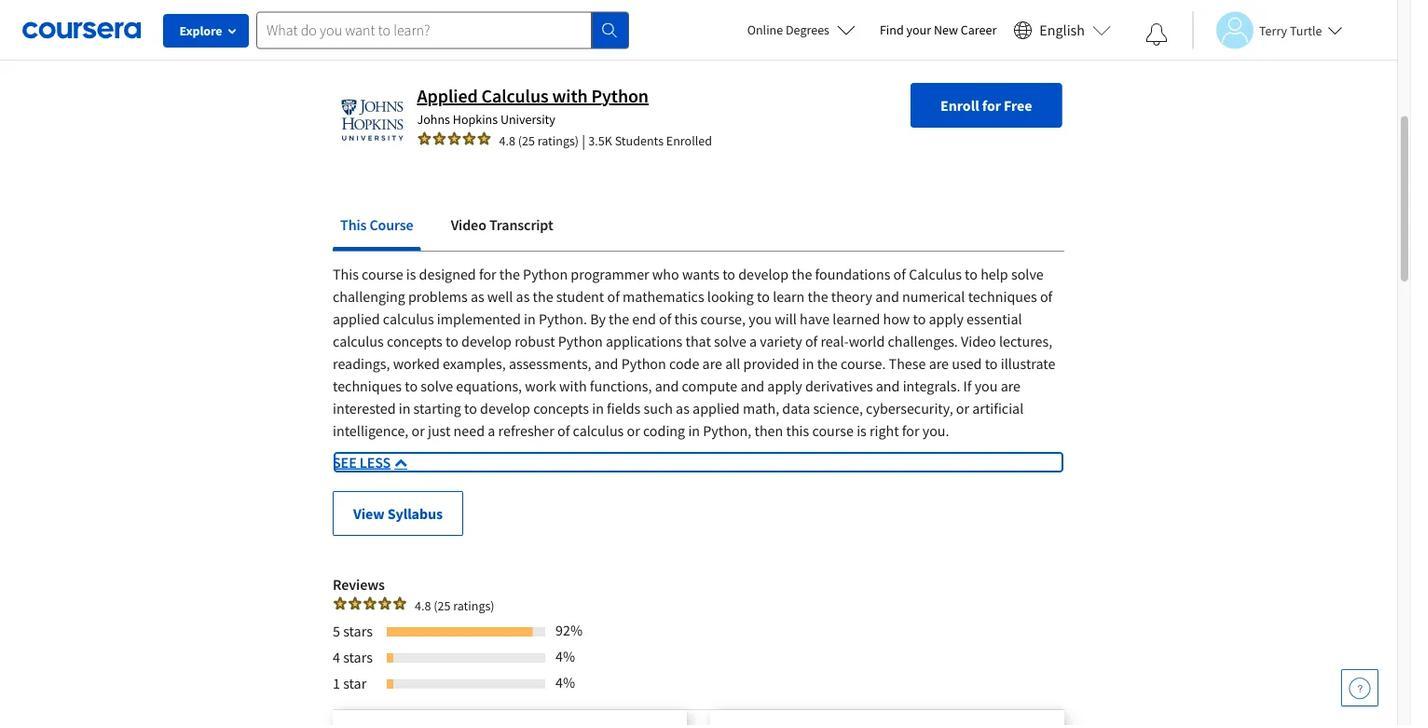 Task type: locate. For each thing, give the bounding box(es) containing it.
reviews
[[333, 575, 385, 594]]

new
[[934, 21, 958, 38]]

concepts down work
[[533, 399, 589, 418]]

applied
[[333, 310, 380, 328], [693, 399, 740, 418]]

2 horizontal spatial as
[[676, 399, 690, 418]]

real-
[[821, 332, 849, 351]]

or down if
[[956, 399, 970, 418]]

2 horizontal spatial for
[[982, 96, 1001, 115]]

1 horizontal spatial techniques
[[968, 287, 1037, 306]]

with up |
[[552, 85, 588, 108]]

0 horizontal spatial video
[[451, 216, 486, 234]]

applied down compute at the bottom
[[693, 399, 740, 418]]

course details tabs tab list
[[333, 203, 1065, 251]]

0 horizontal spatial applied
[[333, 310, 380, 328]]

for
[[982, 96, 1001, 115], [479, 265, 497, 284], [902, 422, 920, 440]]

0 vertical spatial 4%
[[556, 647, 575, 666]]

1 4% from the top
[[556, 647, 575, 666]]

in right the provided in the right of the page
[[803, 355, 814, 373]]

0 horizontal spatial course
[[362, 265, 403, 284]]

a
[[750, 332, 757, 351], [488, 422, 495, 440]]

well
[[487, 287, 513, 306]]

coding
[[643, 422, 685, 440]]

to up examples,
[[446, 332, 459, 351]]

develop up learn
[[739, 265, 789, 284]]

as right such at bottom left
[[676, 399, 690, 418]]

with down assessments,
[[559, 377, 587, 396]]

4.8 for 4.8 (25 ratings)
[[415, 598, 431, 615]]

you right if
[[975, 377, 998, 396]]

2 4% from the top
[[556, 673, 575, 692]]

terry turtle
[[1260, 22, 1322, 39]]

1 vertical spatial with
[[559, 377, 587, 396]]

applied calculus with python johns hopkins university
[[417, 85, 649, 128]]

is
[[406, 265, 416, 284], [857, 422, 867, 440]]

solve right help
[[1011, 265, 1044, 284]]

1 horizontal spatial calculus
[[909, 265, 962, 284]]

0 vertical spatial 4.8
[[499, 133, 515, 149]]

video up the used at the right of the page
[[961, 332, 996, 351]]

1 horizontal spatial solve
[[714, 332, 747, 351]]

in right coding
[[688, 422, 700, 440]]

you left will
[[749, 310, 772, 328]]

0 vertical spatial course
[[362, 265, 403, 284]]

1 horizontal spatial (25
[[518, 133, 535, 149]]

this down data
[[786, 422, 809, 440]]

calculus up university
[[482, 85, 549, 108]]

less
[[360, 453, 391, 472]]

of up the lectures,
[[1040, 287, 1053, 306]]

1 vertical spatial applied
[[693, 399, 740, 418]]

concepts up worked
[[387, 332, 443, 351]]

1 vertical spatial calculus
[[333, 332, 384, 351]]

this up that
[[675, 310, 698, 328]]

this course
[[340, 216, 414, 234]]

the up python. on the top left of page
[[533, 287, 553, 306]]

1 vertical spatial this
[[333, 265, 359, 284]]

intelligence,
[[333, 422, 409, 440]]

0 horizontal spatial calculus
[[482, 85, 549, 108]]

calculus up readings,
[[333, 332, 384, 351]]

in up robust
[[524, 310, 536, 328]]

johns hopkins university link
[[417, 111, 556, 128]]

or left just
[[412, 422, 425, 440]]

1 vertical spatial stars
[[343, 648, 373, 667]]

variety
[[760, 332, 802, 351]]

transcript
[[489, 216, 553, 234]]

video left transcript
[[451, 216, 486, 234]]

1 vertical spatial (25
[[434, 598, 451, 615]]

1 vertical spatial 4%
[[556, 673, 575, 692]]

applied down challenging
[[333, 310, 380, 328]]

4 stars
[[333, 648, 373, 667]]

work
[[525, 377, 556, 396]]

2 vertical spatial calculus
[[573, 422, 624, 440]]

and down these
[[876, 377, 900, 396]]

johns
[[417, 111, 450, 128]]

as right well
[[516, 287, 530, 306]]

how
[[883, 310, 910, 328]]

as up 'implemented'
[[471, 287, 484, 306]]

video transcript button
[[443, 203, 561, 247]]

derivatives
[[805, 377, 873, 396]]

are left all
[[703, 355, 723, 373]]

0 horizontal spatial this
[[675, 310, 698, 328]]

or down fields
[[627, 422, 640, 440]]

1 horizontal spatial for
[[902, 422, 920, 440]]

of right end
[[659, 310, 672, 328]]

0 vertical spatial you
[[749, 310, 772, 328]]

(25
[[518, 133, 535, 149], [434, 598, 451, 615]]

apply down the numerical
[[929, 310, 964, 328]]

numerical
[[902, 287, 965, 306]]

0 vertical spatial with
[[552, 85, 588, 108]]

this
[[675, 310, 698, 328], [786, 422, 809, 440]]

92%
[[556, 621, 583, 640]]

free
[[1004, 96, 1033, 115]]

1 horizontal spatial 4.8
[[499, 133, 515, 149]]

1 horizontal spatial ratings)
[[538, 133, 579, 149]]

None search field
[[256, 12, 629, 49]]

wants
[[682, 265, 720, 284]]

1 horizontal spatial video
[[961, 332, 996, 351]]

techniques down help
[[968, 287, 1037, 306]]

4.8 inside 4.8 (25 ratings) | 3.5k students enrolled
[[499, 133, 515, 149]]

1 horizontal spatial apply
[[929, 310, 964, 328]]

0 vertical spatial this
[[340, 216, 367, 234]]

(25 for 4.8 (25 ratings) | 3.5k students enrolled
[[518, 133, 535, 149]]

1 vertical spatial course
[[812, 422, 854, 440]]

1 horizontal spatial or
[[627, 422, 640, 440]]

equations,
[[456, 377, 522, 396]]

lectures,
[[999, 332, 1053, 351]]

are up artificial
[[1001, 377, 1021, 396]]

integrals.
[[903, 377, 961, 396]]

with
[[552, 85, 588, 108], [559, 377, 587, 396]]

0 horizontal spatial ratings)
[[453, 598, 495, 615]]

0 horizontal spatial a
[[488, 422, 495, 440]]

used
[[952, 355, 982, 373]]

apply up data
[[768, 377, 802, 396]]

2 vertical spatial for
[[902, 422, 920, 440]]

the up learn
[[792, 265, 812, 284]]

of
[[894, 265, 906, 284], [607, 287, 620, 306], [1040, 287, 1053, 306], [659, 310, 672, 328], [805, 332, 818, 351], [557, 422, 570, 440]]

0 horizontal spatial concepts
[[387, 332, 443, 351]]

and up functions,
[[595, 355, 619, 373]]

1 stars from the top
[[343, 622, 373, 641]]

1 vertical spatial you
[[975, 377, 998, 396]]

2 vertical spatial solve
[[421, 377, 453, 396]]

enroll
[[941, 96, 979, 115]]

1 vertical spatial for
[[479, 265, 497, 284]]

to down worked
[[405, 377, 418, 396]]

stars right 4
[[343, 648, 373, 667]]

0 horizontal spatial as
[[471, 287, 484, 306]]

1 vertical spatial 4.8
[[415, 598, 431, 615]]

0 vertical spatial develop
[[739, 265, 789, 284]]

0 horizontal spatial 4.8
[[415, 598, 431, 615]]

0 horizontal spatial is
[[406, 265, 416, 284]]

1 vertical spatial apply
[[768, 377, 802, 396]]

0 horizontal spatial for
[[479, 265, 497, 284]]

with inside this course is designed for the python programmer who wants to develop the foundations of calculus to help solve challenging problems as well as the student of mathematics looking to learn the theory and numerical techniques of applied calculus implemented in python. by the end of this course, you will have learned how to apply essential calculus concepts to develop robust python applications that solve a variety of real-world challenges.  video lectures, readings, worked examples, assessments, and python code are all provided in the course. these are used to illustrate techniques to solve equations, work with functions, and compute and apply derivatives and integrals. if you are interested in starting to develop concepts in fields such as applied math, data science, cybersecurity, or artificial intelligence, or just need a refresher of calculus or coding in python, then this course is right for you.
[[559, 377, 587, 396]]

programmer
[[571, 265, 649, 284]]

techniques
[[968, 287, 1037, 306], [333, 377, 402, 396]]

1 horizontal spatial applied
[[693, 399, 740, 418]]

0 horizontal spatial (25
[[434, 598, 451, 615]]

video
[[451, 216, 486, 234], [961, 332, 996, 351]]

0 vertical spatial is
[[406, 265, 416, 284]]

1 horizontal spatial course
[[812, 422, 854, 440]]

or
[[956, 399, 970, 418], [412, 422, 425, 440], [627, 422, 640, 440]]

is left right
[[857, 422, 867, 440]]

0 vertical spatial calculus
[[482, 85, 549, 108]]

designed
[[419, 265, 476, 284]]

online degrees button
[[732, 9, 871, 50]]

0 horizontal spatial techniques
[[333, 377, 402, 396]]

techniques up interested
[[333, 377, 402, 396]]

concepts
[[387, 332, 443, 351], [533, 399, 589, 418]]

calculus
[[482, 85, 549, 108], [909, 265, 962, 284]]

python up 4.8 (25 ratings) | 3.5k students enrolled
[[591, 85, 649, 108]]

1 vertical spatial develop
[[462, 332, 512, 351]]

to up need
[[464, 399, 477, 418]]

apply
[[929, 310, 964, 328], [768, 377, 802, 396]]

for up well
[[479, 265, 497, 284]]

math,
[[743, 399, 780, 418]]

What do you want to learn? text field
[[256, 12, 592, 49]]

video placeholder image
[[335, 0, 1062, 59]]

1 horizontal spatial a
[[750, 332, 757, 351]]

are
[[703, 355, 723, 373], [929, 355, 949, 373], [1001, 377, 1021, 396]]

1 vertical spatial is
[[857, 422, 867, 440]]

this left the course
[[340, 216, 367, 234]]

who
[[652, 265, 679, 284]]

with inside applied calculus with python johns hopkins university
[[552, 85, 588, 108]]

0 horizontal spatial or
[[412, 422, 425, 440]]

1 vertical spatial calculus
[[909, 265, 962, 284]]

ratings) inside 4.8 (25 ratings) | 3.5k students enrolled
[[538, 133, 579, 149]]

you.
[[923, 422, 950, 440]]

is up problems
[[406, 265, 416, 284]]

0 horizontal spatial apply
[[768, 377, 802, 396]]

this inside this course is designed for the python programmer who wants to develop the foundations of calculus to help solve challenging problems as well as the student of mathematics looking to learn the theory and numerical techniques of applied calculus implemented in python. by the end of this course, you will have learned how to apply essential calculus concepts to develop robust python applications that solve a variety of real-world challenges.  video lectures, readings, worked examples, assessments, and python code are all provided in the course. these are used to illustrate techniques to solve equations, work with functions, and compute and apply derivatives and integrals. if you are interested in starting to develop concepts in fields such as applied math, data science, cybersecurity, or artificial intelligence, or just need a refresher of calculus or coding in python, then this course is right for you.
[[333, 265, 359, 284]]

develop down 'implemented'
[[462, 332, 512, 351]]

0 vertical spatial concepts
[[387, 332, 443, 351]]

1
[[333, 674, 340, 693]]

5 stars
[[333, 622, 373, 641]]

1 horizontal spatial this
[[786, 422, 809, 440]]

1 vertical spatial video
[[961, 332, 996, 351]]

to left help
[[965, 265, 978, 284]]

0 vertical spatial apply
[[929, 310, 964, 328]]

see less link
[[333, 451, 1065, 474]]

world
[[849, 332, 885, 351]]

calculus down problems
[[383, 310, 434, 328]]

for down cybersecurity,
[[902, 422, 920, 440]]

0 horizontal spatial you
[[749, 310, 772, 328]]

0 vertical spatial (25
[[518, 133, 535, 149]]

and
[[876, 287, 899, 306], [595, 355, 619, 373], [655, 377, 679, 396], [741, 377, 765, 396], [876, 377, 900, 396]]

are up the integrals.
[[929, 355, 949, 373]]

0 vertical spatial solve
[[1011, 265, 1044, 284]]

view
[[353, 505, 385, 523]]

right
[[870, 422, 899, 440]]

as
[[471, 287, 484, 306], [516, 287, 530, 306], [676, 399, 690, 418]]

in left fields
[[592, 399, 604, 418]]

course up challenging
[[362, 265, 403, 284]]

a right need
[[488, 422, 495, 440]]

this course button
[[333, 203, 421, 247]]

filled star image
[[417, 131, 432, 146], [462, 131, 477, 146], [333, 596, 348, 611], [348, 596, 363, 611], [392, 596, 407, 611]]

stars for 4 stars
[[343, 648, 373, 667]]

this
[[340, 216, 367, 234], [333, 265, 359, 284]]

then
[[755, 422, 783, 440]]

(25 inside 4.8 (25 ratings) | 3.5k students enrolled
[[518, 133, 535, 149]]

0 vertical spatial techniques
[[968, 287, 1037, 306]]

a left variety
[[750, 332, 757, 351]]

solve
[[1011, 265, 1044, 284], [714, 332, 747, 351], [421, 377, 453, 396]]

starting
[[414, 399, 461, 418]]

3.5k
[[589, 133, 612, 149]]

this up challenging
[[333, 265, 359, 284]]

python
[[591, 85, 649, 108], [523, 265, 568, 284], [558, 332, 603, 351], [622, 355, 666, 373]]

stars right 5
[[343, 622, 373, 641]]

syllabus
[[387, 505, 443, 523]]

video inside button
[[451, 216, 486, 234]]

1 vertical spatial techniques
[[333, 377, 402, 396]]

course
[[362, 265, 403, 284], [812, 422, 854, 440]]

solve up starting
[[421, 377, 453, 396]]

this inside this course button
[[340, 216, 367, 234]]

2 stars from the top
[[343, 648, 373, 667]]

develop down equations, in the left of the page
[[480, 399, 530, 418]]

for left "free"
[[982, 96, 1001, 115]]

and up math,
[[741, 377, 765, 396]]

0 vertical spatial for
[[982, 96, 1001, 115]]

0 vertical spatial ratings)
[[538, 133, 579, 149]]

4% for 4 stars
[[556, 647, 575, 666]]

1 vertical spatial concepts
[[533, 399, 589, 418]]

0 vertical spatial this
[[675, 310, 698, 328]]

0 vertical spatial video
[[451, 216, 486, 234]]

foundations
[[815, 265, 891, 284]]

filled star image
[[432, 131, 447, 146], [447, 131, 462, 146], [477, 131, 492, 146], [363, 596, 378, 611], [378, 596, 392, 611]]

of down programmer
[[607, 287, 620, 306]]

calculus down fields
[[573, 422, 624, 440]]

1 vertical spatial a
[[488, 422, 495, 440]]

0 vertical spatial stars
[[343, 622, 373, 641]]

solve up all
[[714, 332, 747, 351]]

ratings) for 4.8 (25 ratings) | 3.5k students enrolled
[[538, 133, 579, 149]]

course down the science, at the right of page
[[812, 422, 854, 440]]

1 vertical spatial ratings)
[[453, 598, 495, 615]]

(25 for 4.8 (25 ratings)
[[434, 598, 451, 615]]

4.8
[[499, 133, 515, 149], [415, 598, 431, 615]]

calculus up the numerical
[[909, 265, 962, 284]]

have
[[800, 310, 830, 328]]

the down real-
[[817, 355, 838, 373]]



Task type: describe. For each thing, give the bounding box(es) containing it.
this for this course
[[340, 216, 367, 234]]

challenging
[[333, 287, 405, 306]]

2 vertical spatial develop
[[480, 399, 530, 418]]

python,
[[703, 422, 752, 440]]

this course is designed for the python programmer who wants to develop the foundations of calculus to help solve challenging problems as well as the student of mathematics looking to learn the theory and numerical techniques of applied calculus implemented in python. by the end of this course, you will have learned how to apply essential calculus concepts to develop robust python applications that solve a variety of real-world challenges.  video lectures, readings, worked examples, assessments, and python code are all provided in the course. these are used to illustrate techniques to solve equations, work with functions, and compute and apply derivatives and integrals. if you are interested in starting to develop concepts in fields such as applied math, data science, cybersecurity, or artificial intelligence, or just need a refresher of calculus or coding in python, then this course is right for you.
[[333, 265, 1056, 440]]

find your new career link
[[871, 19, 1006, 42]]

essential
[[967, 310, 1022, 328]]

video transcript
[[451, 216, 553, 234]]

english
[[1040, 21, 1085, 40]]

students
[[615, 133, 664, 149]]

just
[[428, 422, 451, 440]]

1 horizontal spatial is
[[857, 422, 867, 440]]

of up the numerical
[[894, 265, 906, 284]]

to up looking
[[723, 265, 736, 284]]

2 horizontal spatial solve
[[1011, 265, 1044, 284]]

4% for 1 star
[[556, 673, 575, 692]]

for inside button
[[982, 96, 1001, 115]]

1 star
[[333, 674, 367, 693]]

university
[[501, 111, 556, 128]]

such
[[644, 399, 673, 418]]

enrolled
[[666, 133, 712, 149]]

problems
[[408, 287, 468, 306]]

0 horizontal spatial solve
[[421, 377, 453, 396]]

|
[[582, 132, 586, 150]]

2 horizontal spatial or
[[956, 399, 970, 418]]

applied
[[417, 85, 478, 108]]

end
[[632, 310, 656, 328]]

if
[[964, 377, 972, 396]]

robust
[[515, 332, 555, 351]]

course.
[[841, 355, 886, 373]]

that
[[686, 332, 711, 351]]

show notifications image
[[1146, 23, 1168, 46]]

course
[[370, 216, 414, 234]]

and up such at bottom left
[[655, 377, 679, 396]]

this for this course is designed for the python programmer who wants to develop the foundations of calculus to help solve challenging problems as well as the student of mathematics looking to learn the theory and numerical techniques of applied calculus implemented in python. by the end of this course, you will have learned how to apply essential calculus concepts to develop robust python applications that solve a variety of real-world challenges.  video lectures, readings, worked examples, assessments, and python code are all provided in the course. these are used to illustrate techniques to solve equations, work with functions, and compute and apply derivatives and integrals. if you are interested in starting to develop concepts in fields such as applied math, data science, cybersecurity, or artificial intelligence, or just need a refresher of calculus or coding in python, then this course is right for you.
[[333, 265, 359, 284]]

view syllabus
[[353, 505, 443, 523]]

functions,
[[590, 377, 652, 396]]

the right by in the left top of the page
[[609, 310, 629, 328]]

interested
[[333, 399, 396, 418]]

find your new career
[[880, 21, 997, 38]]

help center image
[[1349, 677, 1371, 699]]

python up student
[[523, 265, 568, 284]]

calculus inside applied calculus with python johns hopkins university
[[482, 85, 549, 108]]

compute
[[682, 377, 738, 396]]

1 horizontal spatial as
[[516, 287, 530, 306]]

in left starting
[[399, 399, 411, 418]]

and up 'how'
[[876, 287, 899, 306]]

looking
[[707, 287, 754, 306]]

stars for 5 stars
[[343, 622, 373, 641]]

challenges.
[[888, 332, 958, 351]]

0 horizontal spatial are
[[703, 355, 723, 373]]

provided
[[744, 355, 800, 373]]

see
[[333, 453, 357, 472]]

implemented
[[437, 310, 521, 328]]

johns hopkins university image
[[335, 83, 410, 158]]

1 vertical spatial this
[[786, 422, 809, 440]]

0 vertical spatial a
[[750, 332, 757, 351]]

applied calculus with python link
[[417, 85, 649, 108]]

illustrate
[[1001, 355, 1056, 373]]

see less
[[333, 453, 391, 472]]

calculus inside this course is designed for the python programmer who wants to develop the foundations of calculus to help solve challenging problems as well as the student of mathematics looking to learn the theory and numerical techniques of applied calculus implemented in python. by the end of this course, you will have learned how to apply essential calculus concepts to develop robust python applications that solve a variety of real-world challenges.  video lectures, readings, worked examples, assessments, and python code are all provided in the course. these are used to illustrate techniques to solve equations, work with functions, and compute and apply derivatives and integrals. if you are interested in starting to develop concepts in fields such as applied math, data science, cybersecurity, or artificial intelligence, or just need a refresher of calculus or coding in python, then this course is right for you.
[[909, 265, 962, 284]]

4.8 for 4.8 (25 ratings) | 3.5k students enrolled
[[499, 133, 515, 149]]

the up have
[[808, 287, 828, 306]]

2 horizontal spatial are
[[1001, 377, 1021, 396]]

4
[[333, 648, 340, 667]]

your
[[907, 21, 931, 38]]

terry turtle button
[[1192, 12, 1343, 49]]

explore
[[179, 22, 222, 39]]

ratings) for 4.8 (25 ratings)
[[453, 598, 495, 615]]

refresher
[[498, 422, 555, 440]]

python.
[[539, 310, 587, 328]]

4.8 (25 ratings) | 3.5k students enrolled
[[499, 132, 712, 150]]

fields
[[607, 399, 641, 418]]

hopkins
[[453, 111, 498, 128]]

turtle
[[1290, 22, 1322, 39]]

to right the used at the right of the page
[[985, 355, 998, 373]]

cybersecurity,
[[866, 399, 953, 418]]

student
[[556, 287, 604, 306]]

help
[[981, 265, 1009, 284]]

the up well
[[500, 265, 520, 284]]

to up challenges.
[[913, 310, 926, 328]]

examples,
[[443, 355, 506, 373]]

english button
[[1006, 0, 1119, 61]]

explore button
[[163, 14, 249, 48]]

1 vertical spatial solve
[[714, 332, 747, 351]]

coursera image
[[22, 15, 141, 45]]

0 vertical spatial calculus
[[383, 310, 434, 328]]

0 vertical spatial applied
[[333, 310, 380, 328]]

course,
[[701, 310, 746, 328]]

to left learn
[[757, 287, 770, 306]]

degrees
[[786, 21, 830, 38]]

assessments,
[[509, 355, 592, 373]]

enroll for free
[[941, 96, 1033, 115]]

5
[[333, 622, 340, 641]]

terry
[[1260, 22, 1288, 39]]

python inside applied calculus with python johns hopkins university
[[591, 85, 649, 108]]

science,
[[813, 399, 863, 418]]

learn
[[773, 287, 805, 306]]

find
[[880, 21, 904, 38]]

learned
[[833, 310, 880, 328]]

video inside this course is designed for the python programmer who wants to develop the foundations of calculus to help solve challenging problems as well as the student of mathematics looking to learn the theory and numerical techniques of applied calculus implemented in python. by the end of this course, you will have learned how to apply essential calculus concepts to develop robust python applications that solve a variety of real-world challenges.  video lectures, readings, worked examples, assessments, and python code are all provided in the course. these are used to illustrate techniques to solve equations, work with functions, and compute and apply derivatives and integrals. if you are interested in starting to develop concepts in fields such as applied math, data science, cybersecurity, or artificial intelligence, or just need a refresher of calculus or coding in python, then this course is right for you.
[[961, 332, 996, 351]]

artificial
[[973, 399, 1024, 418]]

online degrees
[[747, 21, 830, 38]]

of right refresher
[[557, 422, 570, 440]]

star
[[343, 674, 367, 693]]

1 horizontal spatial you
[[975, 377, 998, 396]]

all
[[726, 355, 741, 373]]

career
[[961, 21, 997, 38]]

python down by in the left top of the page
[[558, 332, 603, 351]]

1 horizontal spatial concepts
[[533, 399, 589, 418]]

readings,
[[333, 355, 390, 373]]

need
[[454, 422, 485, 440]]

1 horizontal spatial are
[[929, 355, 949, 373]]

of down have
[[805, 332, 818, 351]]

python down applications
[[622, 355, 666, 373]]

will
[[775, 310, 797, 328]]



Task type: vqa. For each thing, say whether or not it's contained in the screenshot.
top the world-
no



